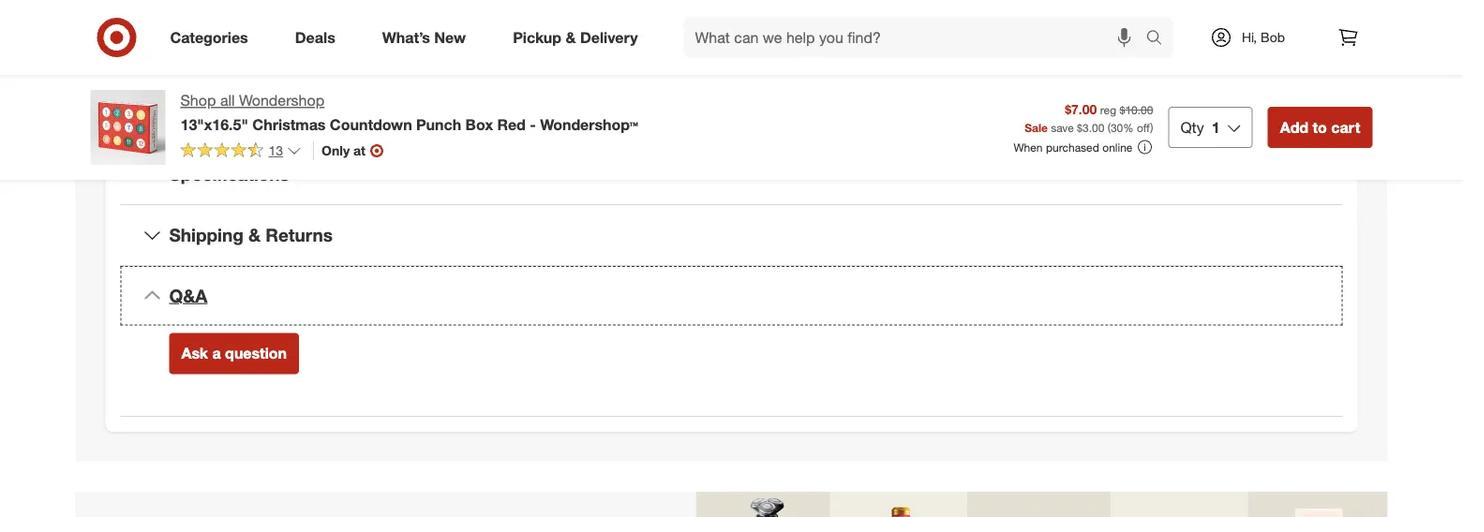 Task type: describe. For each thing, give the bounding box(es) containing it.
& for shipping
[[248, 224, 261, 246]]

deals link
[[279, 17, 359, 58]]

add to cart
[[1280, 118, 1361, 136]]

qty
[[1181, 118, 1205, 136]]

$7.00
[[1065, 101, 1097, 117]]

shop
[[180, 91, 216, 110]]

delivery
[[580, 28, 638, 46]]

countdown
[[330, 115, 412, 133]]

-
[[530, 115, 536, 133]]

categories link
[[154, 17, 272, 58]]

hi,
[[1242, 29, 1257, 45]]

only
[[322, 142, 350, 159]]

add to cart button
[[1268, 107, 1373, 148]]

q&a
[[169, 285, 207, 306]]

item
[[765, 27, 810, 53]]

box
[[466, 115, 493, 133]]

search button
[[1138, 17, 1183, 62]]

What can we help you find? suggestions appear below search field
[[684, 17, 1151, 58]]

cart
[[1332, 118, 1361, 136]]

(
[[1108, 120, 1111, 134]]

returns
[[266, 224, 333, 246]]

pickup
[[513, 28, 562, 46]]

pickup & delivery
[[513, 28, 638, 46]]

at
[[353, 142, 366, 159]]

qty 1
[[1181, 118, 1220, 136]]

reg
[[1100, 103, 1117, 117]]

save
[[1051, 120, 1074, 134]]

a
[[212, 345, 221, 363]]

red
[[497, 115, 526, 133]]

off
[[1137, 120, 1151, 134]]

13
[[269, 142, 283, 159]]

what's new link
[[366, 17, 490, 58]]

to
[[1313, 118, 1327, 136]]

search
[[1138, 30, 1183, 48]]

13"x16.5"
[[180, 115, 248, 133]]

$
[[1077, 120, 1083, 134]]

add
[[1280, 118, 1309, 136]]

about this item
[[654, 27, 810, 53]]

shop all wondershop 13"x16.5" christmas countdown punch box red - wondershop™
[[180, 91, 638, 133]]

wondershop
[[239, 91, 325, 110]]



Task type: vqa. For each thing, say whether or not it's contained in the screenshot.
Save for later
no



Task type: locate. For each thing, give the bounding box(es) containing it.
online
[[1103, 140, 1133, 154]]

13 link
[[180, 141, 302, 163]]

categories
[[170, 28, 248, 46]]

question
[[225, 345, 287, 363]]

hi, bob
[[1242, 29, 1285, 45]]

ask a question button
[[169, 333, 299, 375]]

this
[[721, 27, 759, 53]]

& left returns
[[248, 224, 261, 246]]

what's
[[382, 28, 430, 46]]

$7.00 reg $10.00 sale save $ 3.00 ( 30 % off )
[[1025, 101, 1154, 134]]

0 horizontal spatial &
[[248, 224, 261, 246]]

specifications button
[[120, 145, 1343, 204]]

ask a question
[[181, 345, 287, 363]]

all
[[220, 91, 235, 110]]

& for pickup
[[566, 28, 576, 46]]

image of 13"x16.5" christmas countdown punch box red - wondershop™ image
[[90, 90, 165, 165]]

$10.00
[[1120, 103, 1154, 117]]

)
[[1151, 120, 1154, 134]]

specifications
[[169, 163, 289, 185]]

pickup & delivery link
[[497, 17, 661, 58]]

punch
[[416, 115, 461, 133]]

shipping & returns button
[[120, 205, 1343, 265]]

bob
[[1261, 29, 1285, 45]]

& inside dropdown button
[[248, 224, 261, 246]]

shipping
[[169, 224, 244, 246]]

what's new
[[382, 28, 466, 46]]

purchased
[[1046, 140, 1100, 154]]

when purchased online
[[1014, 140, 1133, 154]]

sale
[[1025, 120, 1048, 134]]

%
[[1123, 120, 1134, 134]]

0 vertical spatial &
[[566, 28, 576, 46]]

about
[[654, 27, 715, 53]]

shipping & returns
[[169, 224, 333, 246]]

deals
[[295, 28, 335, 46]]

3.00
[[1083, 120, 1105, 134]]

only at
[[322, 142, 366, 159]]

wondershop™
[[540, 115, 638, 133]]

1 horizontal spatial &
[[566, 28, 576, 46]]

q&a button
[[120, 266, 1343, 326]]

30
[[1111, 120, 1123, 134]]

advertisement region
[[75, 492, 1388, 518]]

1
[[1212, 118, 1220, 136]]

new
[[434, 28, 466, 46]]

ask
[[181, 345, 208, 363]]

when
[[1014, 140, 1043, 154]]

1 vertical spatial &
[[248, 224, 261, 246]]

christmas
[[252, 115, 326, 133]]

& right pickup
[[566, 28, 576, 46]]

&
[[566, 28, 576, 46], [248, 224, 261, 246]]



